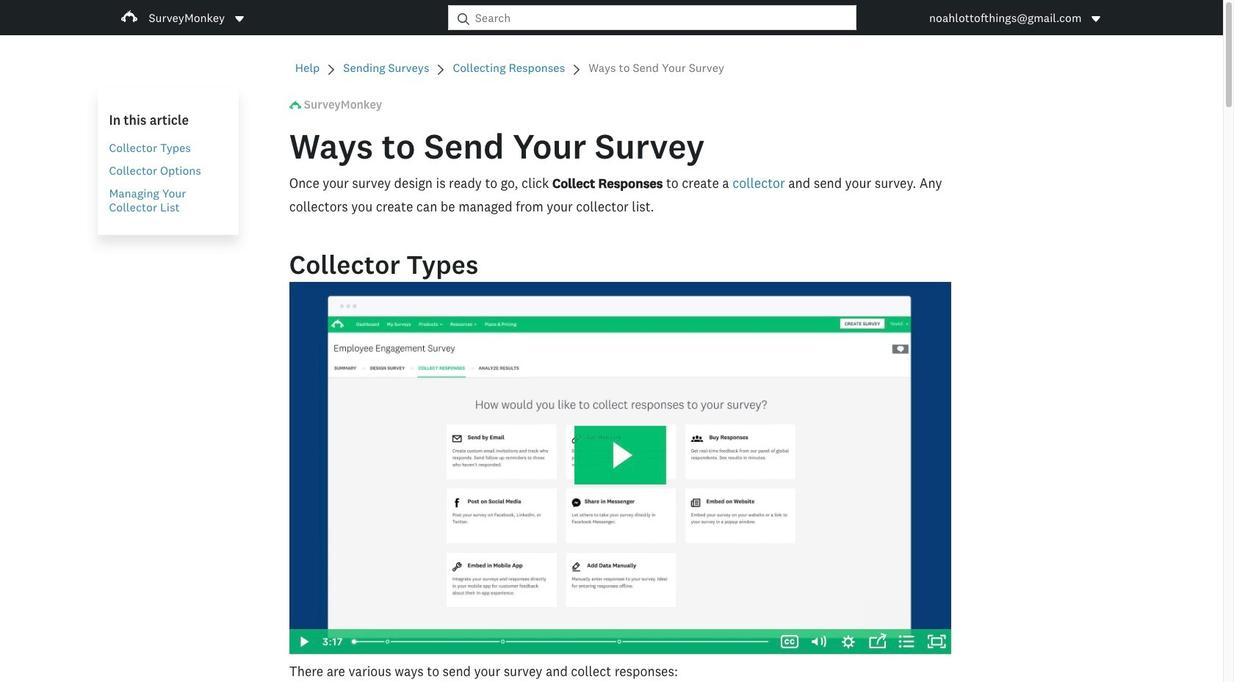 Task type: locate. For each thing, give the bounding box(es) containing it.
open image
[[1090, 13, 1102, 25], [235, 16, 244, 22]]

open image
[[234, 13, 245, 25], [1092, 16, 1101, 22]]

0 horizontal spatial open image
[[235, 16, 244, 22]]

chapter markers toolbar
[[354, 630, 768, 654]]

Search text field
[[469, 6, 856, 29]]



Task type: describe. For each thing, give the bounding box(es) containing it.
search image
[[458, 13, 469, 25]]

search image
[[458, 13, 469, 25]]

video element
[[289, 282, 951, 654]]

1 horizontal spatial open image
[[1090, 13, 1102, 25]]

0 horizontal spatial open image
[[234, 13, 245, 25]]

1 horizontal spatial open image
[[1092, 16, 1101, 22]]

playbar slider
[[343, 630, 775, 654]]

open image inside image
[[235, 16, 244, 22]]



